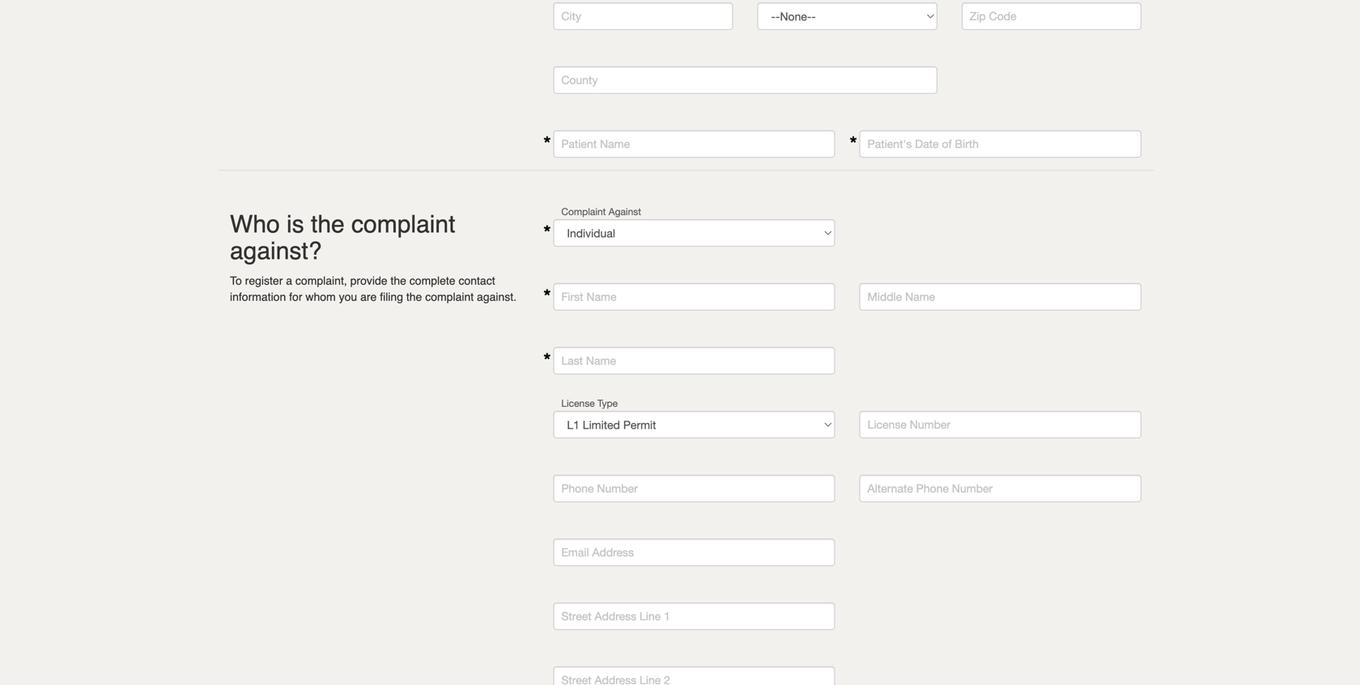 Task type: describe. For each thing, give the bounding box(es) containing it.
Street Address Line 1 text field
[[553, 603, 836, 631]]

who is the complaint against?
[[230, 211, 456, 265]]

license for license number
[[868, 418, 907, 432]]

you
[[339, 291, 357, 304]]

type
[[598, 398, 618, 409]]

to register a complaint, provide the complete contact information for whom you are filing the complaint against.
[[230, 275, 517, 304]]

whom
[[306, 291, 336, 304]]

last name
[[562, 354, 616, 368]]

patient's date of birth
[[868, 137, 979, 151]]

2 phone from the left
[[917, 482, 949, 496]]

address for street
[[595, 610, 637, 624]]

complete
[[410, 275, 456, 288]]

street
[[562, 610, 592, 624]]

License Number text field
[[860, 411, 1142, 439]]

1 vertical spatial the
[[391, 275, 406, 288]]

zip
[[970, 9, 986, 23]]

against?
[[230, 237, 322, 265]]

name for patient name
[[600, 137, 630, 151]]

Zip Code text field
[[962, 2, 1142, 30]]

provide
[[350, 275, 388, 288]]

name for middle name
[[905, 290, 936, 304]]

middle
[[868, 290, 902, 304]]

line
[[640, 610, 661, 624]]

information
[[230, 291, 286, 304]]

contact
[[459, 275, 495, 288]]

complaint against
[[562, 206, 641, 217]]

a
[[286, 275, 292, 288]]

patient
[[562, 137, 597, 151]]

Last Name text field
[[553, 347, 836, 375]]

complaint inside to register a complaint, provide the complete contact information for whom you are filing the complaint against.
[[425, 291, 474, 304]]

County text field
[[553, 66, 938, 94]]

Phone Number text field
[[553, 475, 836, 503]]

against.
[[477, 291, 517, 304]]

complaint inside who is the complaint against?
[[352, 211, 456, 239]]

zip code
[[970, 9, 1017, 23]]

patient's
[[868, 137, 912, 151]]



Task type: locate. For each thing, give the bounding box(es) containing it.
name
[[600, 137, 630, 151], [587, 290, 617, 304], [905, 290, 936, 304], [586, 354, 616, 368]]

email
[[562, 546, 589, 560]]

street address line 1
[[562, 610, 671, 624]]

complaint down complete
[[425, 291, 474, 304]]

phone up email
[[562, 482, 594, 496]]

number
[[910, 418, 951, 432], [597, 482, 638, 496], [952, 482, 993, 496]]

complaint
[[562, 206, 606, 217]]

address for email
[[592, 546, 634, 560]]

number for license number
[[910, 418, 951, 432]]

middle name
[[868, 290, 936, 304]]

Middle Name text field
[[860, 283, 1142, 311]]

is
[[287, 211, 304, 239]]

for
[[289, 291, 302, 304]]

Street Address Line 2 text field
[[553, 667, 836, 686]]

code
[[989, 9, 1017, 23]]

last
[[562, 354, 583, 368]]

phone
[[562, 482, 594, 496], [917, 482, 949, 496]]

address
[[592, 546, 634, 560], [595, 610, 637, 624]]

2 horizontal spatial number
[[952, 482, 993, 496]]

county
[[562, 73, 598, 87]]

1 horizontal spatial number
[[910, 418, 951, 432]]

email address
[[562, 546, 634, 560]]

city
[[562, 9, 581, 23]]

1 horizontal spatial phone
[[917, 482, 949, 496]]

the right is
[[311, 211, 345, 239]]

number for phone number
[[597, 482, 638, 496]]

Patient's Date of Birth text field
[[860, 130, 1142, 158]]

name for first name
[[587, 290, 617, 304]]

license number
[[868, 418, 951, 432]]

against
[[609, 206, 641, 217]]

first name
[[562, 290, 617, 304]]

0 vertical spatial address
[[592, 546, 634, 560]]

0 vertical spatial license
[[562, 398, 595, 409]]

of
[[942, 137, 952, 151]]

complaint,
[[296, 275, 347, 288]]

complaint up complete
[[352, 211, 456, 239]]

the inside who is the complaint against?
[[311, 211, 345, 239]]

1 vertical spatial license
[[868, 418, 907, 432]]

phone right "alternate"
[[917, 482, 949, 496]]

alternate
[[868, 482, 913, 496]]

register
[[245, 275, 283, 288]]

City text field
[[553, 2, 733, 30]]

1 vertical spatial address
[[595, 610, 637, 624]]

first
[[562, 290, 584, 304]]

name right middle at the right of page
[[905, 290, 936, 304]]

0 horizontal spatial number
[[597, 482, 638, 496]]

date
[[915, 137, 939, 151]]

license up "alternate"
[[868, 418, 907, 432]]

license left type
[[562, 398, 595, 409]]

filing
[[380, 291, 403, 304]]

1
[[664, 610, 671, 624]]

address right email
[[592, 546, 634, 560]]

to
[[230, 275, 242, 288]]

0 horizontal spatial phone
[[562, 482, 594, 496]]

number up email address
[[597, 482, 638, 496]]

Patient Name text field
[[553, 130, 836, 158]]

address left line
[[595, 610, 637, 624]]

license type
[[562, 398, 618, 409]]

who
[[230, 211, 280, 239]]

the up filing
[[391, 275, 406, 288]]

0 vertical spatial the
[[311, 211, 345, 239]]

birth
[[955, 137, 979, 151]]

license for license type
[[562, 398, 595, 409]]

are
[[360, 291, 377, 304]]

1 phone from the left
[[562, 482, 594, 496]]

1 vertical spatial complaint
[[425, 291, 474, 304]]

complaint
[[352, 211, 456, 239], [425, 291, 474, 304]]

number down license number text box
[[952, 482, 993, 496]]

0 horizontal spatial license
[[562, 398, 595, 409]]

1 horizontal spatial license
[[868, 418, 907, 432]]

patient name
[[562, 137, 630, 151]]

the
[[311, 211, 345, 239], [391, 275, 406, 288], [406, 291, 422, 304]]

2 vertical spatial the
[[406, 291, 422, 304]]

name right patient on the top left of the page
[[600, 137, 630, 151]]

name right last
[[586, 354, 616, 368]]

First Name text field
[[553, 283, 836, 311]]

alternate phone number
[[868, 482, 993, 496]]

number up alternate phone number
[[910, 418, 951, 432]]

name right first
[[587, 290, 617, 304]]

0 vertical spatial complaint
[[352, 211, 456, 239]]

Alternate Phone Number text field
[[860, 475, 1142, 503]]

license
[[562, 398, 595, 409], [868, 418, 907, 432]]

the right filing
[[406, 291, 422, 304]]

name for last name
[[586, 354, 616, 368]]

Email Address text field
[[553, 539, 836, 567]]

phone number
[[562, 482, 638, 496]]



Task type: vqa. For each thing, say whether or not it's contained in the screenshot.
level
no



